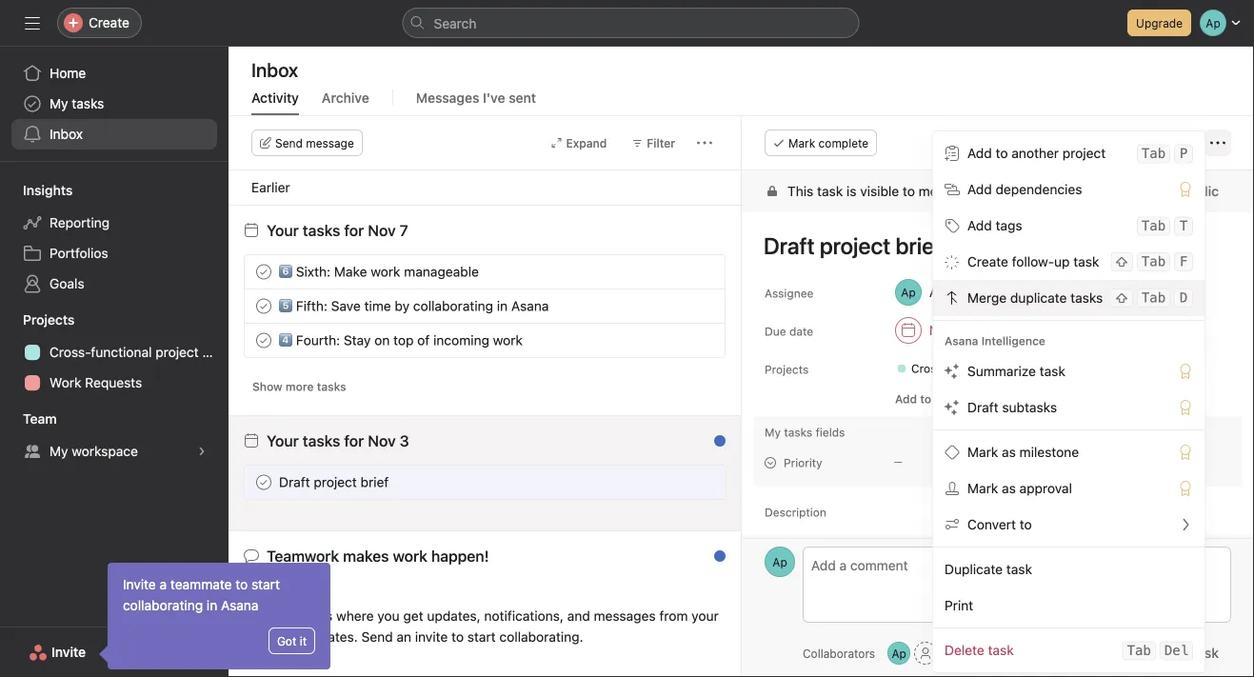 Task type: describe. For each thing, give the bounding box(es) containing it.
add to projects button
[[887, 386, 988, 412]]

— button
[[887, 449, 1001, 475]]

notifications,
[[484, 608, 564, 624]]

copy task link image
[[1142, 135, 1157, 150]]

6️⃣ sixth: make work manageable
[[279, 264, 479, 280]]

leave task
[[1152, 645, 1219, 661]]

by
[[395, 298, 410, 314]]

approval
[[1020, 481, 1072, 496]]

send message button
[[251, 130, 363, 156]]

due date
[[765, 325, 814, 338]]

earlier
[[251, 180, 290, 195]]

insights
[[23, 182, 73, 198]]

workspace
[[72, 443, 138, 459]]

home
[[50, 65, 86, 81]]

got it button
[[269, 628, 315, 654]]

teams element
[[0, 402, 229, 471]]

cross- inside main content
[[912, 362, 948, 375]]

task for summarize task
[[1040, 363, 1066, 379]]

f
[[1180, 254, 1188, 270]]

my workspace
[[50, 443, 138, 459]]

projects element
[[0, 303, 229, 402]]

work requests link
[[11, 368, 217, 398]]

task for leave task
[[1192, 645, 1219, 661]]

inbox link
[[11, 119, 217, 150]]

work
[[50, 375, 81, 391]]

summarize
[[968, 363, 1036, 379]]

my tasks link
[[11, 89, 217, 119]]

priority
[[784, 456, 823, 470]]

merge duplicate tasks
[[968, 290, 1103, 306]]

assignee
[[765, 287, 814, 300]]

nov up the brief
[[368, 432, 396, 450]]

save
[[331, 298, 361, 314]]

collaborating for teammate
[[123, 598, 203, 613]]

draft project brief link
[[279, 474, 389, 490]]

send message
[[275, 136, 354, 150]]

expand button
[[543, 130, 616, 156]]

Task Name text field
[[752, 224, 1232, 268]]

7
[[400, 221, 408, 240]]

start inside the yeti inbox is where you get updates, notifications, and messages from your teammates. send an invite to start collaborating. nov 1
[[468, 629, 496, 645]]

team
[[23, 411, 57, 427]]

mark complete image for 4️⃣ fourth: stay on top of incoming work
[[252, 329, 275, 352]]

task for duplicate task
[[1007, 562, 1032, 577]]

see details, my workspace image
[[196, 446, 208, 457]]

nov 3
[[930, 322, 966, 338]]

is for task
[[847, 183, 857, 199]]

follow-
[[1012, 254, 1054, 270]]

1 vertical spatial ap
[[892, 647, 907, 660]]

visible
[[860, 183, 899, 199]]

projects button
[[0, 311, 75, 330]]

sent
[[509, 90, 536, 106]]

tags
[[996, 218, 1023, 233]]

your for your tasks for nov 3
[[267, 432, 299, 450]]

make inside button
[[1144, 183, 1177, 199]]

your tasks for nov 7
[[267, 221, 408, 240]]

tasks for my tasks fields
[[784, 426, 813, 439]]

time
[[364, 298, 391, 314]]

mark for mark as approval
[[968, 481, 998, 496]]

add to projects
[[895, 392, 980, 406]]

fields
[[816, 426, 845, 439]]

main content containing this task is visible to members of my workspace.
[[742, 171, 1254, 677]]

archive
[[322, 90, 369, 106]]

as for approval
[[1002, 481, 1016, 496]]

more
[[286, 380, 314, 393]]

my for my workspace
[[50, 443, 68, 459]]

functional inside the projects element
[[91, 344, 152, 360]]

1 vertical spatial work
[[493, 332, 523, 348]]

add dependencies
[[968, 181, 1082, 197]]

invite a teammate to start collaborating in asana tooltip
[[102, 563, 331, 670]]

clear due date image
[[982, 325, 993, 336]]

reporting link
[[11, 208, 217, 238]]

teamwork
[[267, 547, 339, 565]]

my for my tasks
[[50, 96, 68, 111]]

yeti inbox is where you get updates, notifications, and messages from your teammates. send an invite to start collaborating. nov 1
[[286, 583, 723, 663]]

5️⃣
[[279, 298, 292, 314]]

to inside the yeti inbox is where you get updates, notifications, and messages from your teammates. send an invite to start collaborating. nov 1
[[452, 629, 464, 645]]

d
[[1180, 290, 1188, 306]]

draft project brief
[[279, 474, 389, 490]]

menu item containing merge duplicate tasks
[[933, 280, 1205, 316]]

to right convert
[[1020, 517, 1032, 532]]

reporting
[[50, 215, 110, 231]]

project right the 0 likes. click to like this task image
[[1063, 145, 1106, 161]]

tab for del
[[1127, 643, 1151, 659]]

2 archive notification image from the top
[[705, 553, 720, 569]]

it
[[300, 634, 307, 648]]

tab for t
[[1142, 218, 1166, 234]]

mark complete button
[[765, 130, 877, 156]]

your for your tasks for nov 7
[[267, 221, 299, 240]]

stay
[[344, 332, 371, 348]]

to inside "button"
[[920, 392, 932, 406]]

yeti
[[286, 583, 309, 599]]

goals
[[50, 276, 84, 291]]

asana intelligence
[[945, 334, 1046, 348]]

convert
[[968, 517, 1016, 532]]

activity
[[251, 90, 299, 106]]

0 likes. click to like this task image
[[1039, 135, 1054, 150]]

requests
[[85, 375, 142, 391]]

remove assignee image
[[981, 287, 993, 298]]

functional inside draft project brief dialog
[[948, 362, 1001, 375]]

mark complete image
[[252, 295, 275, 318]]

portfolios
[[50, 245, 108, 261]]

mark complete checkbox for 4️⃣ fourth: stay on top of incoming work
[[252, 329, 275, 352]]

asana for 5️⃣ fifth: save time by collaborating in asana
[[511, 298, 549, 314]]

merge
[[968, 290, 1007, 306]]

inbox inside global element
[[50, 126, 83, 142]]

up
[[1054, 254, 1070, 270]]

message
[[306, 136, 354, 150]]

p
[[1180, 146, 1188, 161]]

updates,
[[427, 608, 481, 624]]

draft subtasks
[[968, 400, 1057, 415]]

draft for draft subtasks
[[968, 400, 999, 415]]

mark complete image for 6️⃣ sixth: make work manageable
[[252, 261, 275, 283]]

inbox inside the yeti inbox is where you get updates, notifications, and messages from your teammates. send an invite to start collaborating. nov 1
[[286, 608, 319, 624]]

mark complete checkbox for 5️⃣ fifth: save time by collaborating in asana
[[252, 295, 275, 318]]

⇧ for create follow-up task
[[1116, 254, 1128, 270]]

my up tags
[[996, 183, 1015, 199]]

create for create
[[89, 15, 129, 30]]

send inside the yeti inbox is where you get updates, notifications, and messages from your teammates. send an invite to start collaborating. nov 1
[[362, 629, 393, 645]]

duplicate
[[1010, 290, 1067, 306]]

0 vertical spatial work
[[371, 264, 400, 280]]

1 horizontal spatial ap button
[[888, 642, 911, 665]]

add for add to another project
[[968, 145, 992, 161]]

nov inside the yeti inbox is where you get updates, notifications, and messages from your teammates. send an invite to start collaborating. nov 1
[[286, 650, 307, 663]]

intelligence
[[982, 334, 1046, 348]]

got
[[277, 634, 297, 648]]

plan inside the projects element
[[202, 344, 228, 360]]

projects inside main content
[[765, 363, 809, 376]]

my tasks fields
[[765, 426, 845, 439]]

tab left f
[[1142, 254, 1166, 270]]

cross-functional project plan inside main content
[[912, 362, 1068, 375]]

del
[[1165, 643, 1189, 659]]

leave task button
[[1121, 636, 1232, 671]]

your tasks for nov 3 link
[[267, 432, 409, 450]]

1 vertical spatial 3
[[400, 432, 409, 450]]

hide sidebar image
[[25, 15, 40, 30]]

⇧ for merge duplicate tasks
[[1116, 290, 1128, 306]]

team button
[[0, 410, 57, 429]]

tasks for my tasks
[[72, 96, 104, 111]]



Task type: vqa. For each thing, say whether or not it's contained in the screenshot.
the Close this dialog ICON
no



Task type: locate. For each thing, give the bounding box(es) containing it.
cross-functional project plan link down asana intelligence
[[889, 359, 1068, 378]]

1 vertical spatial make
[[334, 264, 367, 280]]

1 horizontal spatial cross-functional project plan link
[[889, 359, 1068, 378]]

mark complete image left 4️⃣
[[252, 329, 275, 352]]

t
[[1180, 218, 1188, 234]]

collaborating down a
[[123, 598, 203, 613]]

0 vertical spatial mark
[[789, 136, 816, 150]]

projects inside dropdown button
[[23, 312, 75, 328]]

your tasks for nov 7 link
[[267, 221, 408, 240]]

1 horizontal spatial make
[[1144, 183, 1177, 199]]

0 horizontal spatial cross-functional project plan link
[[11, 337, 228, 368]]

to left another
[[996, 145, 1008, 161]]

summarize task
[[968, 363, 1066, 379]]

2 mark complete image from the top
[[252, 329, 275, 352]]

send down you at left
[[362, 629, 393, 645]]

my
[[50, 96, 68, 111], [996, 183, 1015, 199], [765, 426, 781, 439], [50, 443, 68, 459]]

create for create follow-up task
[[968, 254, 1009, 270]]

1 as from the top
[[1002, 444, 1016, 460]]

1 horizontal spatial 3
[[958, 322, 966, 338]]

to right visible
[[903, 183, 915, 199]]

0 vertical spatial your
[[267, 221, 299, 240]]

messages
[[594, 608, 656, 624]]

task for this task is visible to members of my workspace.
[[817, 183, 843, 199]]

0 vertical spatial for
[[344, 221, 364, 240]]

create up remove assignee image
[[968, 254, 1009, 270]]

0 vertical spatial 3
[[958, 322, 966, 338]]

nov left 7
[[368, 221, 396, 240]]

1 vertical spatial archive notification image
[[705, 553, 720, 569]]

is left visible
[[847, 183, 857, 199]]

my for my tasks fields
[[765, 426, 781, 439]]

add for add to projects
[[895, 392, 917, 406]]

create up home link
[[89, 15, 129, 30]]

ap button right collaborators on the right bottom
[[888, 642, 911, 665]]

cross- up add to projects "button"
[[912, 362, 948, 375]]

full screen image
[[1176, 135, 1192, 150]]

more actions for this task image
[[1211, 135, 1226, 150]]

collaborating
[[413, 298, 493, 314], [123, 598, 203, 613]]

functional down asana intelligence
[[948, 362, 1001, 375]]

of right top
[[417, 332, 430, 348]]

project inside main content
[[1005, 362, 1042, 375]]

projects down due date
[[765, 363, 809, 376]]

plan
[[202, 344, 228, 360], [1046, 362, 1068, 375]]

mark complete image left the draft project brief on the bottom left
[[252, 471, 275, 494]]

ap button
[[765, 547, 795, 577], [888, 642, 911, 665]]

your
[[692, 608, 719, 624]]

home link
[[11, 58, 217, 89]]

projects
[[23, 312, 75, 328], [765, 363, 809, 376]]

1 vertical spatial in
[[207, 598, 217, 613]]

print
[[945, 598, 974, 613]]

0 vertical spatial mark complete image
[[252, 261, 275, 283]]

add left projects
[[895, 392, 917, 406]]

my left "fields"
[[765, 426, 781, 439]]

1 vertical spatial collaborating
[[123, 598, 203, 613]]

your down show
[[267, 432, 299, 450]]

0 vertical spatial cross-functional project plan
[[50, 344, 228, 360]]

mark for mark complete
[[789, 136, 816, 150]]

another
[[1012, 145, 1059, 161]]

tasks up the 'priority'
[[784, 426, 813, 439]]

main content
[[742, 171, 1254, 677]]

2 ⇧ from the top
[[1116, 290, 1128, 306]]

0 horizontal spatial 3
[[400, 432, 409, 450]]

cross- inside the projects element
[[50, 344, 91, 360]]

for for 3
[[344, 432, 364, 450]]

collaborating up 'incoming'
[[413, 298, 493, 314]]

1 horizontal spatial create
[[968, 254, 1009, 270]]

is inside main content
[[847, 183, 857, 199]]

1 horizontal spatial invite
[[123, 577, 156, 592]]

1 vertical spatial as
[[1002, 481, 1016, 496]]

1 vertical spatial inbox
[[50, 126, 83, 142]]

0 horizontal spatial create
[[89, 15, 129, 30]]

in for start
[[207, 598, 217, 613]]

1 vertical spatial send
[[362, 629, 393, 645]]

1 horizontal spatial ap
[[892, 647, 907, 660]]

my inside global element
[[50, 96, 68, 111]]

upgrade button
[[1128, 10, 1192, 36]]

task for delete task
[[988, 642, 1014, 658]]

ap down description
[[773, 555, 787, 569]]

tasks for your tasks for nov 3
[[303, 432, 340, 450]]

in for by
[[497, 298, 508, 314]]

draft project brief dialog
[[742, 116, 1254, 677]]

1 horizontal spatial start
[[468, 629, 496, 645]]

archive link
[[322, 90, 369, 115]]

show more tasks
[[252, 380, 346, 393]]

3 mark complete checkbox from the top
[[252, 329, 275, 352]]

projects down goals
[[23, 312, 75, 328]]

project left the brief
[[314, 474, 357, 490]]

1 your from the top
[[267, 221, 299, 240]]

ap
[[773, 555, 787, 569], [892, 647, 907, 660]]

of inside main content
[[980, 183, 993, 199]]

0 horizontal spatial draft
[[279, 474, 310, 490]]

cross-functional project plan link inside draft project brief dialog
[[889, 359, 1068, 378]]

1 archive notification image from the top
[[705, 438, 720, 453]]

tasks right more
[[317, 380, 346, 393]]

to left projects
[[920, 392, 932, 406]]

inbox down my tasks at top left
[[50, 126, 83, 142]]

0 horizontal spatial make
[[334, 264, 367, 280]]

project down intelligence
[[1005, 362, 1042, 375]]

0 horizontal spatial send
[[275, 136, 303, 150]]

1 mark complete checkbox from the top
[[252, 261, 275, 283]]

1 vertical spatial plan
[[1046, 362, 1068, 375]]

Search tasks, projects, and more text field
[[402, 8, 860, 38]]

for up draft project brief link
[[344, 432, 364, 450]]

task
[[817, 183, 843, 199], [1074, 254, 1100, 270], [1040, 363, 1066, 379], [1007, 562, 1032, 577], [988, 642, 1014, 658], [1192, 645, 1219, 661]]

get
[[403, 608, 423, 624]]

for up 6️⃣ sixth: make work manageable
[[344, 221, 364, 240]]

task right duplicate
[[1007, 562, 1032, 577]]

task right up
[[1074, 254, 1100, 270]]

1 horizontal spatial collaborating
[[413, 298, 493, 314]]

tasks inside global element
[[72, 96, 104, 111]]

1 vertical spatial draft
[[279, 474, 310, 490]]

0 vertical spatial as
[[1002, 444, 1016, 460]]

asana inside 'invite a teammate to start collaborating in asana got it'
[[221, 598, 259, 613]]

inbox up it
[[286, 608, 319, 624]]

1 vertical spatial your
[[267, 432, 299, 450]]

makes
[[343, 547, 389, 565]]

mark complete checkbox left 5️⃣
[[252, 295, 275, 318]]

nov inside dropdown button
[[930, 322, 954, 338]]

collaborating.
[[500, 629, 584, 645]]

3 inside dropdown button
[[958, 322, 966, 338]]

1 horizontal spatial cross-
[[912, 362, 948, 375]]

1 vertical spatial functional
[[948, 362, 1001, 375]]

0 vertical spatial start
[[251, 577, 280, 592]]

of up add tags at the top right of the page
[[980, 183, 993, 199]]

plan inside draft project brief dialog
[[1046, 362, 1068, 375]]

2 vertical spatial work
[[393, 547, 428, 565]]

1 horizontal spatial functional
[[948, 362, 1001, 375]]

add up members
[[968, 145, 992, 161]]

send
[[275, 136, 303, 150], [362, 629, 393, 645]]

tasks down home
[[72, 96, 104, 111]]

work up time at top left
[[371, 264, 400, 280]]

work requests
[[50, 375, 142, 391]]

invite
[[123, 577, 156, 592], [51, 644, 86, 660]]

draft
[[968, 400, 999, 415], [279, 474, 310, 490]]

0 vertical spatial collaborating
[[413, 298, 493, 314]]

1 vertical spatial create
[[968, 254, 1009, 270]]

mark complete checkbox left 6️⃣
[[252, 261, 275, 283]]

tab left 't'
[[1142, 218, 1166, 234]]

Mark complete checkbox
[[252, 261, 275, 283], [252, 295, 275, 318], [252, 329, 275, 352], [252, 471, 275, 494]]

my workspace link
[[11, 436, 217, 467]]

add up add tags at the top right of the page
[[968, 181, 992, 197]]

invite inside button
[[51, 644, 86, 660]]

delete task
[[945, 642, 1014, 658]]

tab left leave
[[1127, 643, 1151, 659]]

ap button down description
[[765, 547, 795, 577]]

make up the save on the top of the page
[[334, 264, 367, 280]]

1 horizontal spatial cross-functional project plan
[[912, 362, 1068, 375]]

tasks inside button
[[317, 380, 346, 393]]

convert to
[[968, 517, 1032, 532]]

tasks up sixth:
[[303, 221, 340, 240]]

0 vertical spatial ap button
[[765, 547, 795, 577]]

task up subtasks
[[1040, 363, 1066, 379]]

activity link
[[251, 90, 299, 115]]

functional up requests
[[91, 344, 152, 360]]

0 horizontal spatial invite
[[51, 644, 86, 660]]

public
[[1181, 183, 1219, 199]]

0 horizontal spatial cross-functional project plan
[[50, 344, 228, 360]]

nov 3 button
[[887, 313, 974, 348]]

milestone
[[1020, 444, 1079, 460]]

tasks right duplicate
[[1071, 290, 1103, 306]]

2 as from the top
[[1002, 481, 1016, 496]]

mark inside button
[[789, 136, 816, 150]]

0 vertical spatial send
[[275, 136, 303, 150]]

0 horizontal spatial of
[[417, 332, 430, 348]]

4 mark complete checkbox from the top
[[252, 471, 275, 494]]

2 vertical spatial mark complete image
[[252, 471, 275, 494]]

functional
[[91, 344, 152, 360], [948, 362, 1001, 375]]

1 vertical spatial projects
[[765, 363, 809, 376]]

task inside leave task button
[[1192, 645, 1219, 661]]

2 vertical spatial mark
[[968, 481, 998, 496]]

cross-functional project plan down asana intelligence
[[912, 362, 1068, 375]]

3
[[958, 322, 966, 338], [400, 432, 409, 450]]

0 vertical spatial cross-
[[50, 344, 91, 360]]

more actions image
[[697, 135, 712, 150]]

project up work requests link
[[156, 344, 199, 360]]

archive notification image left my tasks fields
[[705, 438, 720, 453]]

complete
[[819, 136, 869, 150]]

0 vertical spatial plan
[[202, 344, 228, 360]]

tasks inside draft project brief dialog
[[784, 426, 813, 439]]

tab left "d"
[[1142, 290, 1166, 306]]

0 horizontal spatial collaborating
[[123, 598, 203, 613]]

invite button
[[16, 635, 98, 670]]

⇧ right up
[[1116, 254, 1128, 270]]

draft down your tasks for nov 3
[[279, 474, 310, 490]]

mark
[[789, 136, 816, 150], [968, 444, 998, 460], [968, 481, 998, 496]]

0 horizontal spatial projects
[[23, 312, 75, 328]]

show
[[252, 380, 283, 393]]

create
[[89, 15, 129, 30], [968, 254, 1009, 270]]

1 horizontal spatial projects
[[765, 363, 809, 376]]

mark complete checkbox for draft project brief
[[252, 471, 275, 494]]

5️⃣ fifth: save time by collaborating in asana link
[[279, 298, 549, 314]]

1 horizontal spatial in
[[497, 298, 508, 314]]

mark complete checkbox left the draft project brief on the bottom left
[[252, 471, 275, 494]]

cross-functional project plan
[[50, 344, 228, 360], [912, 362, 1068, 375]]

0 vertical spatial projects
[[23, 312, 75, 328]]

0 horizontal spatial functional
[[91, 344, 152, 360]]

mark for mark as milestone
[[968, 444, 998, 460]]

workspace.
[[1018, 183, 1088, 199]]

send left message
[[275, 136, 303, 150]]

1 horizontal spatial asana
[[511, 298, 549, 314]]

mark complete image left 6️⃣
[[252, 261, 275, 283]]

mark complete
[[789, 136, 869, 150]]

create button
[[57, 8, 142, 38]]

0 vertical spatial is
[[847, 183, 857, 199]]

for for 7
[[344, 221, 364, 240]]

duplicate
[[945, 562, 1003, 577]]

in inside 'invite a teammate to start collaborating in asana got it'
[[207, 598, 217, 613]]

add left tags
[[968, 218, 992, 233]]

0 horizontal spatial is
[[323, 608, 333, 624]]

my inside teams element
[[50, 443, 68, 459]]

happen!
[[431, 547, 489, 565]]

1 vertical spatial of
[[417, 332, 430, 348]]

mark complete checkbox for 6️⃣ sixth: make work manageable
[[252, 261, 275, 283]]

ap right collaborators on the right bottom
[[892, 647, 907, 660]]

add for add tags
[[968, 218, 992, 233]]

work right the makes
[[393, 547, 428, 565]]

0 vertical spatial ⇧
[[1116, 254, 1128, 270]]

0 horizontal spatial ap button
[[765, 547, 795, 577]]

0 vertical spatial draft
[[968, 400, 999, 415]]

nov
[[368, 221, 396, 240], [930, 322, 954, 338], [368, 432, 396, 450], [286, 650, 307, 663]]

1 vertical spatial is
[[323, 608, 333, 624]]

cross-functional project plan inside the projects element
[[50, 344, 228, 360]]

1 vertical spatial asana
[[945, 334, 979, 348]]

0 vertical spatial make
[[1144, 183, 1177, 199]]

as for milestone
[[1002, 444, 1016, 460]]

archive notification image up your
[[705, 553, 720, 569]]

0 horizontal spatial asana
[[221, 598, 259, 613]]

is inside the yeti inbox is where you get updates, notifications, and messages from your teammates. send an invite to start collaborating. nov 1
[[323, 608, 333, 624]]

1 vertical spatial ap button
[[888, 642, 911, 665]]

insights element
[[0, 173, 229, 303]]

start inside 'invite a teammate to start collaborating in asana got it'
[[251, 577, 280, 592]]

2 mark complete checkbox from the top
[[252, 295, 275, 318]]

cross-functional project plan up work requests link
[[50, 344, 228, 360]]

1 ⇧ from the top
[[1116, 254, 1128, 270]]

inbox up activity
[[251, 58, 298, 80]]

make left public
[[1144, 183, 1177, 199]]

collaborating inside 'invite a teammate to start collaborating in asana got it'
[[123, 598, 203, 613]]

to down the updates,
[[452, 629, 464, 645]]

to inside 'invite a teammate to start collaborating in asana got it'
[[236, 577, 248, 592]]

2 vertical spatial asana
[[221, 598, 259, 613]]

1 vertical spatial start
[[468, 629, 496, 645]]

1 horizontal spatial send
[[362, 629, 393, 645]]

add to another project
[[968, 145, 1106, 161]]

cross-functional project plan link up requests
[[11, 337, 228, 368]]

6️⃣ sixth: make work manageable link
[[279, 264, 479, 280]]

projects
[[935, 392, 980, 406]]

archive notification image
[[705, 438, 720, 453], [705, 553, 720, 569]]

your up 6️⃣
[[267, 221, 299, 240]]

mark complete image
[[252, 261, 275, 283], [252, 329, 275, 352], [252, 471, 275, 494]]

messages i've sent link
[[416, 90, 536, 115]]

mark complete checkbox left 4️⃣
[[252, 329, 275, 352]]

add
[[968, 145, 992, 161], [968, 181, 992, 197], [968, 218, 992, 233], [895, 392, 917, 406]]

on
[[375, 332, 390, 348]]

nov left 1
[[286, 650, 307, 663]]

2 vertical spatial inbox
[[286, 608, 319, 624]]

as left approval
[[1002, 481, 1016, 496]]

start down the updates,
[[468, 629, 496, 645]]

sixth:
[[296, 264, 331, 280]]

portfolios link
[[11, 238, 217, 269]]

send inside button
[[275, 136, 303, 150]]

global element
[[0, 47, 229, 161]]

add inside "button"
[[895, 392, 917, 406]]

plan left 4️⃣
[[202, 344, 228, 360]]

create inside dropdown button
[[89, 15, 129, 30]]

asana for invite a teammate to start collaborating in asana got it
[[221, 598, 259, 613]]

start left yeti
[[251, 577, 280, 592]]

1 mark complete image from the top
[[252, 261, 275, 283]]

0 horizontal spatial start
[[251, 577, 280, 592]]

my down home
[[50, 96, 68, 111]]

2 horizontal spatial asana
[[945, 334, 979, 348]]

tab for p
[[1142, 146, 1166, 161]]

0 vertical spatial create
[[89, 15, 129, 30]]

1 horizontal spatial of
[[980, 183, 993, 199]]

6️⃣
[[279, 264, 292, 280]]

invite inside 'invite a teammate to start collaborating in asana got it'
[[123, 577, 156, 592]]

1 horizontal spatial draft
[[968, 400, 999, 415]]

as up mark as approval
[[1002, 444, 1016, 460]]

1 vertical spatial cross-
[[912, 362, 948, 375]]

0 vertical spatial of
[[980, 183, 993, 199]]

mark up convert
[[968, 481, 998, 496]]

tab left p
[[1142, 146, 1166, 161]]

4️⃣
[[279, 332, 292, 348]]

1 for from the top
[[344, 221, 364, 240]]

and
[[567, 608, 590, 624]]

leave
[[1152, 645, 1189, 661]]

subtasks
[[1002, 400, 1057, 415]]

2 your from the top
[[267, 432, 299, 450]]

0 vertical spatial archive notification image
[[705, 438, 720, 453]]

5️⃣ fifth: save time by collaborating in asana
[[279, 298, 549, 314]]

nov left clear due date icon
[[930, 322, 954, 338]]

0 horizontal spatial in
[[207, 598, 217, 613]]

your
[[267, 221, 299, 240], [267, 432, 299, 450]]

draft down summarize
[[968, 400, 999, 415]]

invite for invite a teammate to start collaborating in asana got it
[[123, 577, 156, 592]]

1 vertical spatial for
[[344, 432, 364, 450]]

expand
[[566, 136, 607, 150]]

3 mark complete image from the top
[[252, 471, 275, 494]]

make public
[[1144, 183, 1219, 199]]

0 horizontal spatial cross-
[[50, 344, 91, 360]]

1 vertical spatial mark complete image
[[252, 329, 275, 352]]

my down team
[[50, 443, 68, 459]]

task right add or remove collaborators image
[[988, 642, 1014, 658]]

—
[[894, 456, 903, 467]]

date
[[790, 325, 814, 338]]

invite for invite
[[51, 644, 86, 660]]

tasks for your tasks for nov 7
[[303, 221, 340, 240]]

1 horizontal spatial plan
[[1046, 362, 1068, 375]]

1 horizontal spatial is
[[847, 183, 857, 199]]

messages
[[416, 90, 480, 106]]

draft for draft project brief
[[279, 474, 310, 490]]

plan up subtasks
[[1046, 362, 1068, 375]]

1 vertical spatial mark
[[968, 444, 998, 460]]

0 vertical spatial functional
[[91, 344, 152, 360]]

0 horizontal spatial plan
[[202, 344, 228, 360]]

add for add dependencies
[[968, 181, 992, 197]]

is up teammates.
[[323, 608, 333, 624]]

tasks up the draft project brief on the bottom left
[[303, 432, 340, 450]]

task right "this"
[[817, 183, 843, 199]]

mark left complete
[[789, 136, 816, 150]]

mark up mark as approval
[[968, 444, 998, 460]]

task right del
[[1192, 645, 1219, 661]]

1 vertical spatial invite
[[51, 644, 86, 660]]

0 vertical spatial ap
[[773, 555, 787, 569]]

⇧ left "d"
[[1116, 290, 1128, 306]]

work right 'incoming'
[[493, 332, 523, 348]]

add or remove collaborators image
[[976, 648, 987, 659]]

mark complete image for draft project brief
[[252, 471, 275, 494]]

work
[[371, 264, 400, 280], [493, 332, 523, 348], [393, 547, 428, 565]]

1 vertical spatial ⇧
[[1116, 290, 1128, 306]]

teamwork makes work happen!
[[267, 547, 489, 565]]

0 vertical spatial asana
[[511, 298, 549, 314]]

2 for from the top
[[344, 432, 364, 450]]

collaborating for save
[[413, 298, 493, 314]]

0 vertical spatial inbox
[[251, 58, 298, 80]]

0 vertical spatial invite
[[123, 577, 156, 592]]

to right teammate
[[236, 577, 248, 592]]

messages i've sent
[[416, 90, 536, 106]]

cross- up work
[[50, 344, 91, 360]]

0 horizontal spatial ap
[[773, 555, 787, 569]]

due
[[765, 325, 786, 338]]

menu item
[[933, 280, 1205, 316]]

is for inbox
[[323, 608, 333, 624]]

1 vertical spatial cross-functional project plan
[[912, 362, 1068, 375]]

duplicate task
[[945, 562, 1032, 577]]



